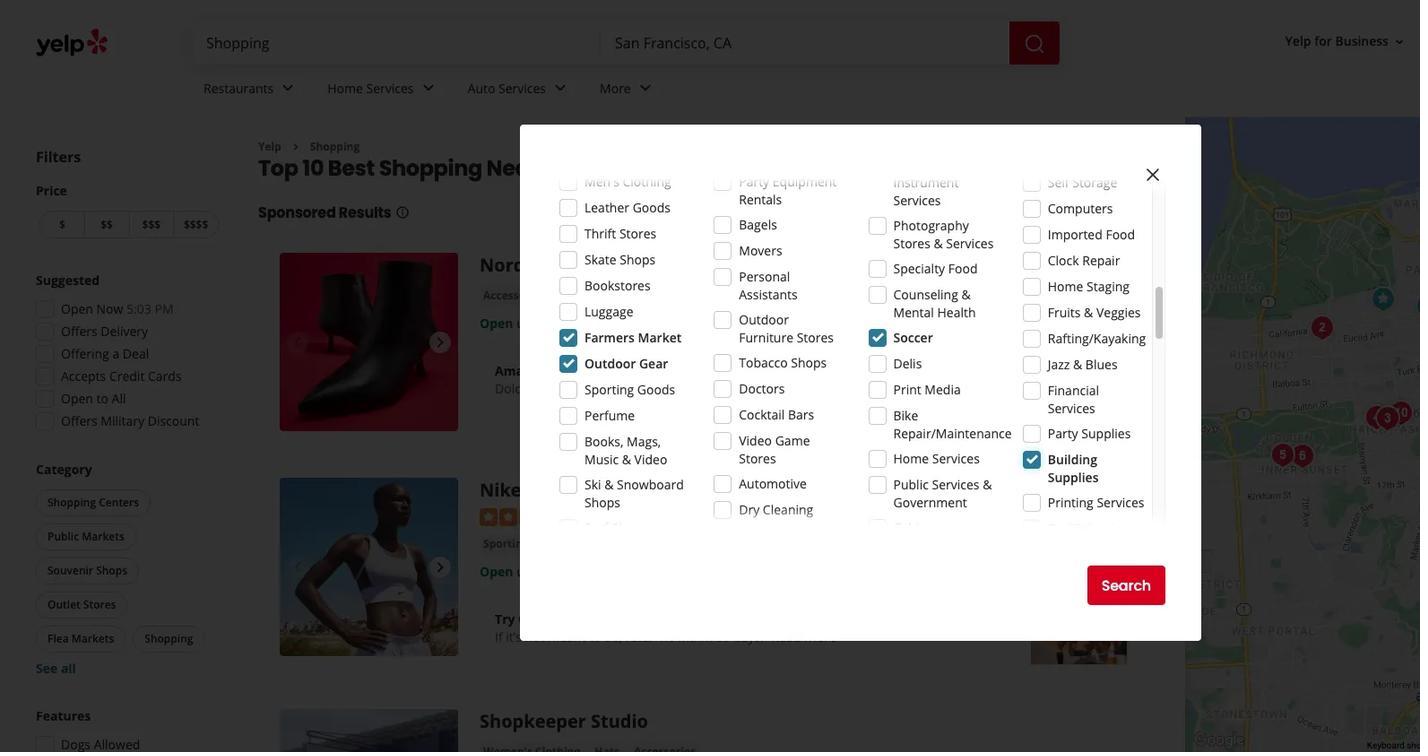 Task type: locate. For each thing, give the bounding box(es) containing it.
map region
[[1016, 82, 1421, 752]]

2 previous image from the top
[[287, 557, 309, 578]]

flea markets
[[48, 631, 114, 647]]

centers
[[99, 495, 139, 510]]

1 vertical spatial yelp
[[258, 139, 281, 154]]

1 vertical spatial until
[[517, 563, 543, 580]]

yelp inside button
[[1286, 33, 1312, 50]]

video down mags,
[[635, 451, 668, 468]]

1 horizontal spatial to
[[589, 629, 601, 646]]

& down 'photography'
[[934, 235, 943, 252]]

pm for nordstrom
[[574, 315, 593, 332]]

markets for flea markets
[[71, 631, 114, 647]]

shopping right flea markets
[[145, 631, 193, 647]]

san francisco mercantile image
[[1360, 400, 1396, 436]]

1 vertical spatial sporting
[[483, 536, 529, 551]]

0 vertical spatial supplies
[[1082, 425, 1131, 442]]

surf schools
[[1048, 520, 1120, 537]]

read up cocktail bars
[[762, 381, 793, 398]]

military
[[101, 413, 144, 430]]

previous image
[[287, 332, 309, 353], [287, 557, 309, 578]]

services down the repair/maintenance
[[933, 450, 980, 467]]

books, mags, music & video
[[585, 433, 668, 468]]

new
[[696, 381, 722, 398], [546, 611, 574, 628]]

shopping right best
[[379, 154, 482, 183]]

doctors
[[739, 380, 785, 397]]

yelp
[[1286, 33, 1312, 50], [258, 139, 281, 154]]

sporting goods inside button
[[483, 536, 565, 551]]

be,
[[604, 629, 622, 646]]

1 vertical spatial markets
[[71, 631, 114, 647]]

leather
[[585, 199, 630, 216]]

yelp left 16 chevron right v2 icon
[[258, 139, 281, 154]]

0 horizontal spatial 24 chevron down v2 image
[[277, 77, 299, 99]]

perfume
[[585, 407, 635, 424]]

open down the accessories link
[[480, 315, 513, 332]]

nordstrom rack - daly city image
[[280, 253, 458, 432]]

24 chevron down v2 image right restaurants
[[277, 77, 299, 99]]

16 chevron right v2 image
[[289, 140, 303, 154]]

home services inside business categories 'element'
[[328, 79, 414, 96]]

1 vertical spatial group
[[32, 461, 222, 678]]

0 vertical spatial until
[[517, 315, 543, 332]]

shopkeeper studio
[[480, 709, 648, 733]]

stores down leather goods
[[620, 225, 657, 242]]

0 vertical spatial read
[[762, 381, 793, 398]]

shopping link
[[310, 139, 360, 154]]

flea
[[48, 631, 69, 647]]

3 24 chevron down v2 image from the left
[[635, 77, 656, 99]]

home staging
[[1048, 278, 1130, 295]]

home up fruits
[[1048, 278, 1084, 295]]

home services down the repair/maintenance
[[894, 450, 980, 467]]

san up 3 star rating image
[[526, 478, 559, 503]]

automotive
[[739, 475, 807, 492]]

outdoor up furniture
[[739, 311, 789, 328]]

0 horizontal spatial food
[[949, 260, 978, 277]]

24 chevron down v2 image for more
[[635, 77, 656, 99]]

shops down ski
[[585, 494, 621, 511]]

0 vertical spatial home
[[328, 79, 363, 96]]

0 vertical spatial slideshow element
[[280, 253, 458, 432]]

0 horizontal spatial outdoor
[[585, 355, 636, 372]]

to inside try our new gear irl if it's not meant to be, return it within 60 days. read more
[[589, 629, 601, 646]]

stores inside photography stores & services
[[894, 235, 931, 252]]

party for party equipment rentals
[[739, 173, 770, 190]]

0 vertical spatial offers
[[61, 323, 97, 340]]

0 vertical spatial outdoor
[[739, 311, 789, 328]]

accepts credit cards
[[61, 368, 182, 385]]

new up the meant
[[546, 611, 574, 628]]

to left be,
[[589, 629, 601, 646]]

1 horizontal spatial sporting
[[585, 381, 634, 398]]

previous image for nike san francisco
[[287, 557, 309, 578]]

accessories button
[[480, 287, 549, 305]]

1 until from the top
[[517, 315, 543, 332]]

1 vertical spatial offers
[[61, 413, 97, 430]]

services inside the public services & government
[[932, 476, 980, 493]]

shopping down category
[[48, 495, 96, 510]]

1 horizontal spatial gear
[[639, 355, 668, 372]]

0 vertical spatial to
[[96, 390, 108, 407]]

0 horizontal spatial party
[[739, 173, 770, 190]]

markets down shopping centers button
[[82, 529, 124, 544]]

shops
[[620, 251, 656, 268], [791, 354, 827, 371], [585, 494, 621, 511], [96, 563, 127, 578]]

search dialog
[[0, 0, 1421, 752]]

accessories
[[483, 288, 546, 303]]

it's
[[506, 629, 522, 646]]

accepts
[[61, 368, 106, 385]]

1 vertical spatial slideshow element
[[280, 478, 458, 657]]

open down sporting goods link
[[480, 563, 513, 580]]

0 vertical spatial party
[[739, 173, 770, 190]]

snowboard
[[617, 476, 684, 493]]

new left the york.
[[696, 381, 722, 398]]

1 previous image from the top
[[287, 332, 309, 353]]

0 horizontal spatial sporting
[[483, 536, 529, 551]]

search
[[1102, 575, 1152, 596]]

it
[[666, 629, 674, 646]]

1 horizontal spatial surf
[[1048, 520, 1072, 537]]

goods down the $50
[[637, 381, 675, 398]]

1 vertical spatial gear
[[577, 611, 607, 628]]

surf left shop
[[585, 519, 609, 536]]

9:00
[[546, 315, 571, 332]]

food
[[1106, 226, 1136, 243], [949, 260, 978, 277]]

1 vertical spatial previous image
[[287, 557, 309, 578]]

jazz & blues
[[1048, 356, 1118, 373]]

and
[[601, 381, 624, 398]]

delivery
[[101, 323, 148, 340]]

2 next image from the top
[[430, 557, 451, 578]]

24 chevron down v2 image inside auto services link
[[550, 77, 571, 99]]

men's clothing
[[585, 173, 671, 190]]

party up building
[[1048, 425, 1079, 442]]

markets inside button
[[71, 631, 114, 647]]

next image
[[430, 332, 451, 353], [430, 557, 451, 578]]

outlet
[[48, 597, 81, 613]]

offers for offers military discount
[[61, 413, 97, 430]]

2 24 chevron down v2 image from the left
[[550, 77, 571, 99]]

1 vertical spatial outdoor
[[585, 355, 636, 372]]

offers up offering
[[61, 323, 97, 340]]

gear down market
[[639, 355, 668, 372]]

0 vertical spatial home services
[[328, 79, 414, 96]]

16 info v2 image right results on the left top
[[395, 206, 409, 220]]

new inside try our new gear irl if it's not meant to be, return it within 60 days. read more
[[546, 611, 574, 628]]

repair/maintenance
[[894, 425, 1012, 442]]

return
[[626, 629, 663, 646]]

0 horizontal spatial video
[[635, 451, 668, 468]]

keyboard
[[1368, 741, 1405, 751]]

yelp left for
[[1286, 33, 1312, 50]]

sporting down 3 star rating image
[[483, 536, 529, 551]]

1 vertical spatial next image
[[430, 557, 451, 578]]

offers military discount
[[61, 413, 199, 430]]

0 horizontal spatial 16 info v2 image
[[395, 206, 409, 220]]

1 vertical spatial party
[[1048, 425, 1079, 442]]

open now 5:03 pm
[[61, 300, 174, 317]]

0 horizontal spatial sporting goods
[[483, 536, 565, 551]]

public up souvenir
[[48, 529, 79, 544]]

24 chevron down v2 image inside more link
[[635, 77, 656, 99]]

0 vertical spatial sporting goods
[[585, 381, 675, 398]]

2 slideshow element from the top
[[280, 478, 458, 657]]

more right days.
[[805, 629, 837, 646]]

&
[[934, 235, 943, 252], [962, 286, 971, 303], [1084, 304, 1094, 321], [1074, 356, 1083, 373], [622, 451, 631, 468], [605, 476, 614, 493], [983, 476, 992, 493]]

until
[[517, 315, 543, 332], [517, 563, 543, 580]]

search image
[[1024, 33, 1046, 54]]

public inside the public services & government
[[894, 476, 929, 493]]

more inside try our new gear irl if it's not meant to be, return it within 60 days. read more
[[805, 629, 837, 646]]

2 until from the top
[[517, 563, 543, 580]]

1 horizontal spatial new
[[696, 381, 722, 398]]

self storage
[[1048, 174, 1118, 191]]

stores up automotive
[[739, 450, 776, 467]]

video inside books, mags, music & video
[[635, 451, 668, 468]]

francisco,
[[588, 154, 699, 183]]

the love of ganesha image
[[1371, 401, 1407, 437]]

1 horizontal spatial outdoor
[[739, 311, 789, 328]]

nike san francisco image
[[280, 478, 458, 657]]

None search field
[[192, 22, 1064, 65]]

1 vertical spatial goods
[[637, 381, 675, 398]]

food down photography stores & services
[[949, 260, 978, 277]]

open for open to all
[[61, 390, 93, 407]]

1 horizontal spatial video
[[739, 432, 772, 449]]

gifts
[[552, 363, 582, 380]]

read
[[762, 381, 793, 398], [771, 629, 802, 646]]

public for public markets
[[48, 529, 79, 544]]

skate
[[585, 251, 617, 268]]

$ button
[[39, 211, 84, 239]]

sporting inside button
[[483, 536, 529, 551]]

1 vertical spatial home services
[[894, 450, 980, 467]]

video
[[739, 432, 772, 449], [635, 451, 668, 468]]

1 vertical spatial read
[[771, 629, 802, 646]]

goods inside button
[[532, 536, 565, 551]]

services up specialty food
[[946, 235, 994, 252]]

2 offers from the top
[[61, 413, 97, 430]]

1 vertical spatial to
[[589, 629, 601, 646]]

public inside button
[[48, 529, 79, 544]]

1 vertical spatial supplies
[[1048, 469, 1099, 486]]

1 horizontal spatial party
[[1048, 425, 1079, 442]]

stores up specialty
[[894, 235, 931, 252]]

2 vertical spatial goods
[[532, 536, 565, 551]]

1 24 chevron down v2 image from the left
[[277, 77, 299, 99]]

sporting down the under at the left of page
[[585, 381, 634, 398]]

auto services link
[[453, 65, 586, 117]]

stores inside the outdoor furniture stores
[[797, 329, 834, 346]]

public up 'government'
[[894, 476, 929, 493]]

pm right '9:00' on the top of page
[[574, 315, 593, 332]]

markets right flea
[[71, 631, 114, 647]]

& right music
[[622, 451, 631, 468]]

1 offers from the top
[[61, 323, 97, 340]]

group
[[30, 272, 222, 436], [32, 461, 222, 678]]

food up repair
[[1106, 226, 1136, 243]]

markets inside button
[[82, 529, 124, 544]]

sponsored results
[[258, 203, 391, 224]]

open for open until 8:00 pm
[[480, 563, 513, 580]]

1 vertical spatial video
[[635, 451, 668, 468]]

personal
[[739, 268, 790, 285]]

home down bike
[[894, 450, 929, 467]]

shops inside ski & snowboard shops
[[585, 494, 621, 511]]

1 horizontal spatial yelp
[[1286, 33, 1312, 50]]

stores up tobacco shops on the top right of page
[[797, 329, 834, 346]]

restaurants link
[[189, 65, 313, 117]]

shoe
[[633, 288, 659, 303]]

goods down clothing
[[633, 199, 671, 216]]

0 vertical spatial gear
[[639, 355, 668, 372]]

1 horizontal spatial 24 chevron down v2 image
[[550, 77, 571, 99]]

gear inside try our new gear irl if it's not meant to be, return it within 60 days. read more
[[577, 611, 607, 628]]

shops right souvenir
[[96, 563, 127, 578]]

0 horizontal spatial home services
[[328, 79, 414, 96]]

slideshow element
[[280, 253, 458, 432], [280, 478, 458, 657]]

stores for thrift stores
[[620, 225, 657, 242]]

1 next image from the top
[[430, 332, 451, 353]]

0 vertical spatial previous image
[[287, 332, 309, 353]]

$$$ button
[[129, 211, 173, 239]]

clothing
[[623, 173, 671, 190]]

discount
[[148, 413, 199, 430]]

& right jazz
[[1074, 356, 1083, 373]]

0 vertical spatial food
[[1106, 226, 1136, 243]]

pm right 8:00
[[574, 563, 593, 580]]

24 chevron down v2 image
[[418, 77, 439, 99]]

1 vertical spatial more
[[805, 629, 837, 646]]

sporting goods down the $50
[[585, 381, 675, 398]]

24 chevron down v2 image
[[277, 77, 299, 99], [550, 77, 571, 99], [635, 77, 656, 99]]

gear inside search dialog
[[639, 355, 668, 372]]

services down financial at the bottom right of page
[[1048, 400, 1096, 417]]

1 horizontal spatial sporting goods
[[585, 381, 675, 398]]

shops inside button
[[96, 563, 127, 578]]

supplies down building
[[1048, 469, 1099, 486]]

stores right the shoe
[[661, 288, 695, 303]]

0 vertical spatial more
[[796, 381, 828, 398]]

outdoor up 'and'
[[585, 355, 636, 372]]

outdoor inside the outdoor furniture stores
[[739, 311, 789, 328]]

& inside "counseling & mental health"
[[962, 286, 971, 303]]

shops for skate shops
[[620, 251, 656, 268]]

pm for nike
[[574, 563, 593, 580]]

read right days.
[[771, 629, 802, 646]]

services down instrument
[[894, 192, 941, 209]]

group containing category
[[32, 461, 222, 678]]

pm
[[155, 300, 174, 317], [574, 315, 593, 332], [574, 563, 593, 580]]

1 horizontal spatial food
[[1106, 226, 1136, 243]]

california
[[703, 154, 809, 183]]

video down cocktail on the right
[[739, 432, 772, 449]]

0 horizontal spatial to
[[96, 390, 108, 407]]

1 slideshow element from the top
[[280, 253, 458, 432]]

1 vertical spatial food
[[949, 260, 978, 277]]

0 vertical spatial sporting
[[585, 381, 634, 398]]

open
[[61, 300, 93, 317], [480, 315, 513, 332], [61, 390, 93, 407], [480, 563, 513, 580]]

& inside photography stores & services
[[934, 235, 943, 252]]

more inside amazing gifts under $50 dolce vita, adidas and kate spade new york. read more
[[796, 381, 828, 398]]

0 vertical spatial 16 info v2 image
[[1135, 164, 1149, 179]]

bagels
[[739, 216, 777, 233]]

0 vertical spatial yelp
[[1286, 33, 1312, 50]]

to left all
[[96, 390, 108, 407]]

food for imported food
[[1106, 226, 1136, 243]]

1 vertical spatial sporting goods
[[483, 536, 565, 551]]

16 info v2 image
[[1135, 164, 1149, 179], [395, 206, 409, 220]]

outdoor gear
[[585, 355, 668, 372]]

outdoor for outdoor gear
[[585, 355, 636, 372]]

musical
[[894, 156, 938, 173]]

1 vertical spatial home
[[1048, 278, 1084, 295]]

more
[[796, 381, 828, 398], [805, 629, 837, 646]]

to inside group
[[96, 390, 108, 407]]

printing
[[1048, 494, 1094, 511]]

imported food
[[1048, 226, 1136, 243]]

& up health
[[962, 286, 971, 303]]

$$
[[101, 217, 113, 232]]

0 vertical spatial public
[[894, 476, 929, 493]]

shops down the outdoor furniture stores
[[791, 354, 827, 371]]

open down accepts
[[61, 390, 93, 407]]

stores right outlet
[[83, 597, 116, 613]]

0 vertical spatial video
[[739, 432, 772, 449]]

until left '9:00' on the top of page
[[517, 315, 543, 332]]

1 horizontal spatial public
[[894, 476, 929, 493]]

san
[[543, 154, 584, 183], [526, 478, 559, 503]]

gear up be,
[[577, 611, 607, 628]]

assistants
[[739, 286, 798, 303]]

reviews)
[[633, 507, 682, 524]]

storage
[[1073, 174, 1118, 191]]

group containing suggested
[[30, 272, 222, 436]]

2 vertical spatial home
[[894, 450, 929, 467]]

0 horizontal spatial gear
[[577, 611, 607, 628]]

surf down printing at the right
[[1048, 520, 1072, 537]]

0 vertical spatial markets
[[82, 529, 124, 544]]

mental
[[894, 304, 934, 321]]

open down the suggested
[[61, 300, 93, 317]]

party up rentals at the right top of the page
[[739, 173, 770, 190]]

san left men's
[[543, 154, 584, 183]]

all
[[112, 390, 126, 407]]

features group
[[30, 708, 222, 752]]

24 chevron down v2 image inside restaurants link
[[277, 77, 299, 99]]

irl
[[610, 611, 630, 628]]

more up bars
[[796, 381, 828, 398]]

24 chevron down v2 image right 'auto services'
[[550, 77, 571, 99]]

yelp for yelp for business
[[1286, 33, 1312, 50]]

24 chevron down v2 image right more
[[635, 77, 656, 99]]

1 horizontal spatial home services
[[894, 450, 980, 467]]

sporting goods down 3 star rating image
[[483, 536, 565, 551]]

party inside "party equipment rentals"
[[739, 173, 770, 190]]

2 horizontal spatial 24 chevron down v2 image
[[635, 77, 656, 99]]

outdoor for outdoor furniture stores
[[739, 311, 789, 328]]

0 horizontal spatial surf
[[585, 519, 609, 536]]

my favorite image
[[1285, 439, 1321, 474]]

& inside books, mags, music & video
[[622, 451, 631, 468]]

keyboard sho button
[[1368, 740, 1421, 752]]

home up shopping link
[[328, 79, 363, 96]]

services up 'government'
[[932, 476, 980, 493]]

0 horizontal spatial new
[[546, 611, 574, 628]]

16 info v2 image right storage
[[1135, 164, 1149, 179]]

& right ski
[[605, 476, 614, 493]]

shops down thrift stores
[[620, 251, 656, 268]]

stores for photography stores & services
[[894, 235, 931, 252]]

dry cleaning
[[739, 501, 814, 518]]

0 horizontal spatial public
[[48, 529, 79, 544]]

auto services
[[468, 79, 546, 96]]

until down sporting goods link
[[517, 563, 543, 580]]

imported
[[1048, 226, 1103, 243]]

goods up 8:00
[[532, 536, 565, 551]]

cleaning
[[763, 501, 814, 518]]

offers down the open to all
[[61, 413, 97, 430]]

surf for surf schools
[[1048, 520, 1072, 537]]

0 horizontal spatial home
[[328, 79, 363, 96]]

0 vertical spatial group
[[30, 272, 222, 436]]

new inside amazing gifts under $50 dolce vita, adidas and kate spade new york. read more
[[696, 381, 722, 398]]

0 vertical spatial new
[[696, 381, 722, 398]]

photography
[[894, 217, 969, 234]]

soccer
[[894, 329, 933, 346]]

home services left 24 chevron down v2 image
[[328, 79, 414, 96]]

1 vertical spatial new
[[546, 611, 574, 628]]

& down the repair/maintenance
[[983, 476, 992, 493]]

1 vertical spatial public
[[48, 529, 79, 544]]

0 vertical spatial next image
[[430, 332, 451, 353]]

supplies up building
[[1082, 425, 1131, 442]]

pm right 5:03 on the left of the page
[[155, 300, 174, 317]]

shoe stores link
[[629, 287, 699, 305]]

best
[[328, 154, 375, 183]]

0 vertical spatial san
[[543, 154, 584, 183]]

0 horizontal spatial yelp
[[258, 139, 281, 154]]

surf
[[585, 519, 609, 536], [1048, 520, 1072, 537]]

shops for tobacco shops
[[791, 354, 827, 371]]



Task type: vqa. For each thing, say whether or not it's contained in the screenshot.
Books, Mags, Music & Video at the bottom of the page
yes



Task type: describe. For each thing, give the bounding box(es) containing it.
love on haight image
[[1384, 396, 1420, 431]]

10
[[302, 154, 324, 183]]

markets for public markets
[[82, 529, 124, 544]]

clock
[[1048, 252, 1079, 269]]

shopping right 16 chevron right v2 icon
[[310, 139, 360, 154]]

home inside home services link
[[328, 79, 363, 96]]

souvenir shops
[[48, 563, 127, 578]]

bookstores
[[585, 277, 651, 294]]

see all button
[[36, 660, 76, 677]]

see all
[[36, 660, 76, 677]]

vita,
[[531, 381, 556, 398]]

nike san francisco link
[[480, 478, 648, 503]]

cocktail
[[739, 406, 785, 423]]

sakura image
[[1266, 438, 1302, 474]]

repair
[[1083, 252, 1120, 269]]

yelp for business
[[1286, 33, 1389, 50]]

amazing gifts under $50 dolce vita, adidas and kate spade new york. read more
[[495, 363, 828, 398]]

services inside financial services
[[1048, 400, 1096, 417]]

stores for outlet stores
[[83, 597, 116, 613]]

thrift
[[585, 225, 616, 242]]

farmers market
[[585, 329, 682, 346]]

home services inside search dialog
[[894, 450, 980, 467]]

personal assistants
[[739, 268, 798, 303]]

$50
[[627, 363, 649, 380]]

button down image
[[1366, 282, 1402, 317]]

party for party supplies
[[1048, 425, 1079, 442]]

health
[[938, 304, 976, 321]]

more
[[600, 79, 631, 96]]

next image for nike
[[430, 557, 451, 578]]

open to all
[[61, 390, 126, 407]]

a
[[112, 345, 119, 362]]

specialty
[[894, 260, 945, 277]]

$$$
[[142, 217, 161, 232]]

home services link
[[313, 65, 453, 117]]

rack
[[583, 253, 626, 277]]

souvenir shops button
[[36, 558, 139, 585]]

until for nike
[[517, 563, 543, 580]]

delis
[[894, 355, 922, 372]]

shopping button
[[133, 626, 205, 653]]

foggy notion image
[[1305, 310, 1341, 346]]

previous image for nordstrom rack - daly city
[[287, 332, 309, 353]]

yelp for business button
[[1279, 26, 1414, 58]]

print
[[894, 381, 922, 398]]

(252
[[605, 507, 630, 524]]

public markets button
[[36, 524, 136, 551]]

read inside try our new gear irl if it's not meant to be, return it within 60 days. read more
[[771, 629, 802, 646]]

& inside ski & snowboard shops
[[605, 476, 614, 493]]

government
[[894, 494, 967, 511]]

york.
[[726, 381, 755, 398]]

read inside amazing gifts under $50 dolce vita, adidas and kate spade new york. read more
[[762, 381, 793, 398]]

open for open now 5:03 pm
[[61, 300, 93, 317]]

sunglasses
[[560, 288, 618, 303]]

public for public services & government
[[894, 476, 929, 493]]

offers delivery
[[61, 323, 148, 340]]

building
[[1048, 451, 1098, 468]]

party supplies
[[1048, 425, 1131, 442]]

bars
[[788, 406, 815, 423]]

video inside video game stores
[[739, 432, 772, 449]]

services inside photography stores & services
[[946, 235, 994, 252]]

building supplies
[[1048, 451, 1099, 486]]

party equipment rentals
[[739, 173, 837, 208]]

sporting goods inside search dialog
[[585, 381, 675, 398]]

1 vertical spatial 16 info v2 image
[[395, 206, 409, 220]]

yelp for yelp link
[[258, 139, 281, 154]]

offers for offers delivery
[[61, 323, 97, 340]]

next image for nordstrom
[[430, 332, 451, 353]]

60
[[716, 629, 730, 646]]

shopping inside button
[[145, 631, 193, 647]]

public markets
[[48, 529, 124, 544]]

equipment
[[773, 173, 837, 190]]

near
[[487, 154, 538, 183]]

stores inside video game stores
[[739, 450, 776, 467]]

business
[[1336, 33, 1389, 50]]

media
[[925, 381, 961, 398]]

kate
[[627, 381, 653, 398]]

sporting goods link
[[480, 535, 568, 553]]

2 horizontal spatial home
[[1048, 278, 1084, 295]]

24 chevron down v2 image for auto services
[[550, 77, 571, 99]]

services right auto
[[499, 79, 546, 96]]

sporting inside search dialog
[[585, 381, 634, 398]]

food for specialty food
[[949, 260, 978, 277]]

-
[[631, 253, 637, 277]]

men's
[[585, 173, 620, 190]]

blues
[[1086, 356, 1118, 373]]

services left 24 chevron down v2 image
[[366, 79, 414, 96]]

cocktail bars
[[739, 406, 815, 423]]

supplies for building supplies
[[1048, 469, 1099, 486]]

services up the schools
[[1097, 494, 1145, 511]]

furniture
[[739, 329, 794, 346]]

market
[[638, 329, 682, 346]]

see
[[36, 660, 58, 677]]

skate shops
[[585, 251, 656, 268]]

until for nordstrom
[[517, 315, 543, 332]]

shopping inside button
[[48, 495, 96, 510]]

shop
[[612, 519, 642, 536]]

for
[[1315, 33, 1333, 50]]

staging
[[1087, 278, 1130, 295]]

amazing
[[495, 363, 549, 380]]

within
[[677, 629, 713, 646]]

clock repair
[[1048, 252, 1120, 269]]

photography stores & services
[[894, 217, 994, 252]]

1 horizontal spatial 16 info v2 image
[[1135, 164, 1149, 179]]

3.0
[[584, 507, 602, 524]]

business categories element
[[189, 65, 1421, 117]]

tobacco shops
[[739, 354, 827, 371]]

movers
[[739, 242, 783, 259]]

credit
[[109, 368, 145, 385]]

keyboard sho
[[1368, 741, 1421, 751]]

supplies for party supplies
[[1082, 425, 1131, 442]]

dolce
[[495, 381, 528, 398]]

outlet stores
[[48, 597, 116, 613]]

16 chevron down v2 image
[[1393, 35, 1407, 49]]

stores for shoe stores
[[661, 288, 695, 303]]

fruits
[[1048, 304, 1081, 321]]

nest maternity image
[[1411, 289, 1421, 325]]

google image
[[1190, 729, 1249, 752]]

& inside the public services & government
[[983, 476, 992, 493]]

services inside musical instrument services
[[894, 192, 941, 209]]

open for open until 9:00 pm
[[480, 315, 513, 332]]

1 vertical spatial san
[[526, 478, 559, 503]]

surf for surf shop
[[585, 519, 609, 536]]

0 vertical spatial goods
[[633, 199, 671, 216]]

city
[[686, 253, 721, 277]]

3 star rating image
[[480, 508, 577, 526]]

more link
[[586, 65, 671, 117]]

jazz
[[1048, 356, 1070, 373]]

price group
[[36, 182, 222, 242]]

shops for souvenir shops
[[96, 563, 127, 578]]

$
[[59, 217, 65, 232]]

slideshow element for nike
[[280, 478, 458, 657]]

shoe stores
[[633, 288, 695, 303]]

& right fruits
[[1084, 304, 1094, 321]]

slideshow element for nordstrom
[[280, 253, 458, 432]]

specialty food
[[894, 260, 978, 277]]

24 chevron down v2 image for restaurants
[[277, 77, 299, 99]]

financial services
[[1048, 382, 1100, 417]]

3.0 (252 reviews)
[[584, 507, 682, 524]]

bike repair/maintenance
[[894, 407, 1012, 442]]

close image
[[1143, 164, 1164, 185]]

8:00
[[546, 563, 571, 580]]

1 horizontal spatial home
[[894, 450, 929, 467]]

thrift stores
[[585, 225, 657, 242]]



